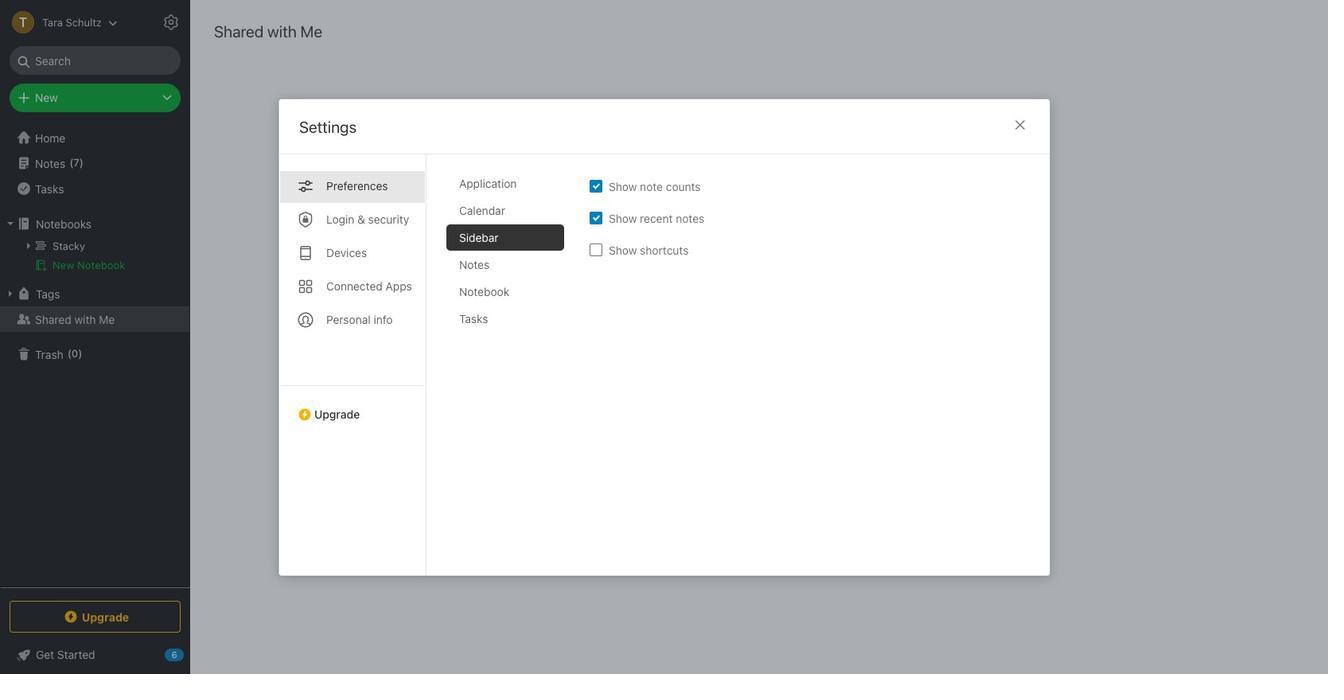 Task type: vqa. For each thing, say whether or not it's contained in the screenshot.
Shared
yes



Task type: locate. For each thing, give the bounding box(es) containing it.
1 horizontal spatial shared
[[214, 22, 264, 41]]

tab list for show note counts
[[446, 170, 577, 575]]

0 horizontal spatial me
[[99, 312, 115, 326]]

1 vertical spatial tasks
[[459, 312, 488, 325]]

notes for notes
[[459, 257, 489, 271]]

preferences
[[326, 179, 388, 192]]

notebook up tags button
[[77, 259, 125, 271]]

0 vertical spatial new
[[35, 91, 58, 104]]

tasks down notebook tab
[[459, 312, 488, 325]]

notes inside the notes ( 7 )
[[35, 156, 65, 170]]

show right show recent notes "checkbox"
[[609, 211, 637, 224]]

new notebook
[[53, 259, 125, 271]]

tasks inside tab
[[459, 312, 488, 325]]

0 vertical spatial notebook
[[77, 259, 125, 271]]

Show shortcuts checkbox
[[589, 243, 602, 256]]

0 horizontal spatial tab list
[[279, 154, 426, 575]]

) right trash
[[78, 347, 82, 360]]

devices
[[326, 246, 367, 259]]

show for show recent notes
[[609, 211, 637, 224]]

with
[[267, 22, 297, 41], [74, 312, 96, 326]]

new up tags
[[53, 259, 74, 271]]

1 horizontal spatial with
[[267, 22, 297, 41]]

) down the 'home' link
[[79, 156, 84, 169]]

shared with me element
[[190, 0, 1328, 674]]

tags button
[[0, 281, 189, 306]]

0 vertical spatial shared
[[214, 22, 264, 41]]

settings
[[299, 117, 356, 136]]

settings image
[[162, 13, 181, 32]]

( for trash
[[67, 347, 72, 360]]

upgrade button
[[279, 385, 425, 427], [10, 601, 181, 633]]

)
[[79, 156, 84, 169], [78, 347, 82, 360]]

shared with me link
[[0, 306, 189, 332]]

1 horizontal spatial tab list
[[446, 170, 577, 575]]

notes down sidebar
[[459, 257, 489, 271]]

shared inside 'link'
[[35, 312, 71, 326]]

0 vertical spatial (
[[69, 156, 74, 169]]

new inside button
[[53, 259, 74, 271]]

trash ( 0 )
[[35, 347, 82, 361]]

me inside "element"
[[301, 22, 322, 41]]

me inside 'link'
[[99, 312, 115, 326]]

tab list containing preferences
[[279, 154, 426, 575]]

(
[[69, 156, 74, 169], [67, 347, 72, 360]]

2 vertical spatial show
[[609, 243, 637, 256]]

1 horizontal spatial shared with me
[[214, 22, 322, 41]]

personal info
[[326, 312, 392, 326]]

shared with me inside 'link'
[[35, 312, 115, 326]]

) for notes
[[79, 156, 84, 169]]

) inside trash ( 0 )
[[78, 347, 82, 360]]

show note counts
[[609, 179, 701, 193]]

0 horizontal spatial upgrade
[[82, 610, 129, 624]]

0 horizontal spatial notes
[[35, 156, 65, 170]]

0 vertical spatial )
[[79, 156, 84, 169]]

show
[[609, 179, 637, 193], [609, 211, 637, 224], [609, 243, 637, 256]]

2 show from the top
[[609, 211, 637, 224]]

new
[[35, 91, 58, 104], [53, 259, 74, 271]]

( inside the notes ( 7 )
[[69, 156, 74, 169]]

calendar tab
[[446, 197, 564, 223]]

0 vertical spatial upgrade button
[[279, 385, 425, 427]]

new inside popup button
[[35, 91, 58, 104]]

new up home
[[35, 91, 58, 104]]

tasks down the notes ( 7 )
[[35, 182, 64, 195]]

application tab
[[446, 170, 564, 196]]

show right 'show note counts' option
[[609, 179, 637, 193]]

1 vertical spatial shared with me
[[35, 312, 115, 326]]

me
[[301, 22, 322, 41], [99, 312, 115, 326]]

sidebar
[[459, 230, 498, 244]]

1 show from the top
[[609, 179, 637, 193]]

1 vertical spatial upgrade button
[[10, 601, 181, 633]]

1 horizontal spatial me
[[301, 22, 322, 41]]

new button
[[10, 84, 181, 112]]

tab list containing application
[[446, 170, 577, 575]]

( right trash
[[67, 347, 72, 360]]

show for show shortcuts
[[609, 243, 637, 256]]

) inside the notes ( 7 )
[[79, 156, 84, 169]]

new for new notebook
[[53, 259, 74, 271]]

1 horizontal spatial notebook
[[459, 285, 509, 298]]

counts
[[666, 179, 701, 193]]

tab list
[[279, 154, 426, 575], [446, 170, 577, 575]]

tree
[[0, 125, 190, 587]]

new for new
[[35, 91, 58, 104]]

0 vertical spatial notes
[[35, 156, 65, 170]]

connected apps
[[326, 279, 412, 293]]

1 vertical spatial (
[[67, 347, 72, 360]]

1 horizontal spatial tasks
[[459, 312, 488, 325]]

personal
[[326, 312, 370, 326]]

shared with me
[[214, 22, 322, 41], [35, 312, 115, 326]]

1 vertical spatial notebook
[[459, 285, 509, 298]]

0 vertical spatial with
[[267, 22, 297, 41]]

&
[[357, 212, 365, 226]]

show right show shortcuts checkbox
[[609, 243, 637, 256]]

0 vertical spatial upgrade
[[314, 407, 360, 421]]

1 vertical spatial with
[[74, 312, 96, 326]]

3 show from the top
[[609, 243, 637, 256]]

0 horizontal spatial notebook
[[77, 259, 125, 271]]

0 horizontal spatial with
[[74, 312, 96, 326]]

notes down home
[[35, 156, 65, 170]]

1 horizontal spatial upgrade
[[314, 407, 360, 421]]

0 vertical spatial me
[[301, 22, 322, 41]]

shared down tags
[[35, 312, 71, 326]]

1 vertical spatial me
[[99, 312, 115, 326]]

0 horizontal spatial tasks
[[35, 182, 64, 195]]

notebook
[[77, 259, 125, 271], [459, 285, 509, 298]]

shared
[[214, 22, 264, 41], [35, 312, 71, 326]]

1 vertical spatial shared
[[35, 312, 71, 326]]

expand notebooks image
[[4, 217, 17, 230]]

1 vertical spatial notes
[[459, 257, 489, 271]]

shared right settings image
[[214, 22, 264, 41]]

tasks inside button
[[35, 182, 64, 195]]

notebook up tasks tab in the left of the page
[[459, 285, 509, 298]]

0 horizontal spatial upgrade button
[[10, 601, 181, 633]]

( down the 'home' link
[[69, 156, 74, 169]]

shared inside "element"
[[214, 22, 264, 41]]

tasks
[[35, 182, 64, 195], [459, 312, 488, 325]]

1 vertical spatial show
[[609, 211, 637, 224]]

upgrade
[[314, 407, 360, 421], [82, 610, 129, 624]]

0
[[72, 347, 78, 360]]

new notebook button
[[0, 256, 189, 275]]

trash
[[35, 347, 63, 361]]

0 vertical spatial show
[[609, 179, 637, 193]]

calendar
[[459, 203, 505, 217]]

0 vertical spatial tasks
[[35, 182, 64, 195]]

1 vertical spatial )
[[78, 347, 82, 360]]

show recent notes
[[609, 211, 704, 224]]

1 vertical spatial new
[[53, 259, 74, 271]]

notes
[[35, 156, 65, 170], [459, 257, 489, 271]]

arrow image
[[22, 240, 35, 252]]

0 horizontal spatial shared
[[35, 312, 71, 326]]

1 horizontal spatial upgrade button
[[279, 385, 425, 427]]

security
[[368, 212, 409, 226]]

notebook inside tab
[[459, 285, 509, 298]]

( inside trash ( 0 )
[[67, 347, 72, 360]]

0 horizontal spatial shared with me
[[35, 312, 115, 326]]

with inside 'link'
[[74, 312, 96, 326]]

1 horizontal spatial notes
[[459, 257, 489, 271]]

tags
[[36, 287, 60, 300]]

0 vertical spatial shared with me
[[214, 22, 322, 41]]

None search field
[[21, 46, 170, 75]]

notes inside tab
[[459, 257, 489, 271]]



Task type: describe. For each thing, give the bounding box(es) containing it.
Show recent notes checkbox
[[589, 211, 602, 224]]

notebook tab
[[446, 278, 564, 304]]

1 vertical spatial upgrade
[[82, 610, 129, 624]]

connected
[[326, 279, 382, 293]]

tasks tab
[[446, 305, 564, 332]]

notebooks link
[[0, 211, 189, 236]]

show shortcuts
[[609, 243, 688, 256]]

application
[[459, 176, 517, 190]]

recent
[[640, 211, 673, 224]]

expand tags image
[[4, 287, 17, 300]]

) for trash
[[78, 347, 82, 360]]

Search text field
[[21, 46, 170, 75]]

new notebook group
[[0, 236, 189, 281]]

notebook inside button
[[77, 259, 125, 271]]

shortcuts
[[640, 243, 688, 256]]

sidebar tab
[[446, 224, 564, 250]]

show for show note counts
[[609, 179, 637, 193]]

login & security
[[326, 212, 409, 226]]

info
[[373, 312, 392, 326]]

note
[[640, 179, 663, 193]]

notes tab
[[446, 251, 564, 277]]

home link
[[0, 125, 190, 150]]

notes ( 7 )
[[35, 156, 84, 170]]

notebooks
[[36, 217, 92, 230]]

shared with me inside "element"
[[214, 22, 322, 41]]

notes
[[676, 211, 704, 224]]

notes for notes ( 7 )
[[35, 156, 65, 170]]

close image
[[1010, 115, 1030, 134]]

login
[[326, 212, 354, 226]]

Show note counts checkbox
[[589, 179, 602, 192]]

apps
[[385, 279, 412, 293]]

home
[[35, 131, 65, 144]]

tree containing home
[[0, 125, 190, 587]]

with inside "element"
[[267, 22, 297, 41]]

tasks button
[[0, 176, 189, 201]]

( for notes
[[69, 156, 74, 169]]

7
[[74, 156, 79, 169]]

tab list for calendar
[[279, 154, 426, 575]]



